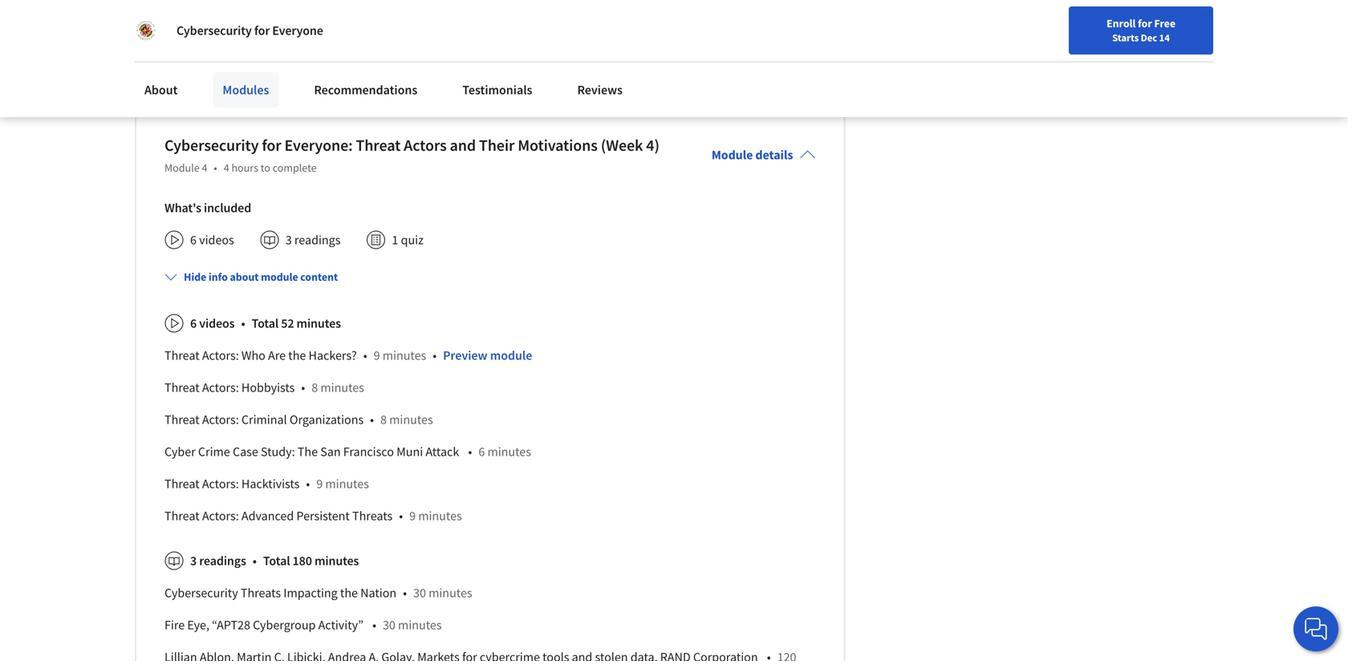 Task type: locate. For each thing, give the bounding box(es) containing it.
4
[[202, 161, 207, 175], [224, 161, 229, 175]]

3 left quiz
[[196, 62, 203, 78]]

actors: left hobbyists
[[202, 380, 239, 396]]

4 actors: from the top
[[202, 476, 239, 492]]

0 vertical spatial 6
[[190, 232, 197, 248]]

for inside cybersecurity for everyone: threat actors and their motivations (week 4) module 4 • 4 hours to complete
[[262, 135, 281, 155]]

6 down 'what's'
[[190, 232, 197, 248]]

minutes down • total 15 minutes
[[261, 62, 305, 78]]

minutes right activity"
[[398, 617, 442, 633]]

15 up week 3 quiz • 15 minutes
[[269, 30, 282, 46]]

actors: up the crime
[[202, 412, 239, 428]]

1 vertical spatial quiz
[[401, 232, 424, 248]]

hide info about module content
[[184, 270, 338, 284]]

3 readings up content on the left of page
[[285, 232, 341, 248]]

nation
[[360, 585, 397, 601]]

1 inside button
[[1146, 13, 1151, 25]]

3 up hide info about module content
[[285, 232, 292, 248]]

case
[[233, 444, 258, 460]]

0 vertical spatial module
[[261, 270, 298, 284]]

cybersecurity
[[177, 22, 252, 39], [165, 135, 259, 155], [165, 585, 238, 601]]

1 vertical spatial cybersecurity
[[165, 135, 259, 155]]

actors: down the crime
[[202, 476, 239, 492]]

info
[[209, 270, 228, 284]]

0 horizontal spatial quiz
[[199, 30, 222, 46]]

preview
[[443, 348, 488, 364]]

cybersecurity inside hide info about module content region
[[165, 585, 238, 601]]

0 vertical spatial threats
[[352, 508, 393, 524]]

for for free
[[1138, 16, 1152, 30]]

0 vertical spatial 3 readings
[[285, 232, 341, 248]]

actors: for who
[[202, 348, 239, 364]]

6 videos down what's included at top
[[190, 232, 234, 248]]

1 vertical spatial readings
[[199, 553, 246, 569]]

30
[[413, 585, 426, 601], [383, 617, 396, 633]]

30 down nation
[[383, 617, 396, 633]]

for
[[1138, 16, 1152, 30], [254, 22, 270, 39], [262, 135, 281, 155]]

module up 'what's'
[[165, 161, 200, 175]]

module right about
[[261, 270, 298, 284]]

1
[[1146, 13, 1151, 25], [190, 30, 197, 46], [392, 232, 398, 248]]

0 vertical spatial the
[[288, 348, 306, 364]]

3 readings
[[285, 232, 341, 248], [190, 553, 246, 569]]

3
[[196, 62, 203, 78], [285, 232, 292, 248], [190, 553, 197, 569]]

4)
[[646, 135, 660, 155]]

threats right 'persistent'
[[352, 508, 393, 524]]

are
[[268, 348, 286, 364]]

5 actors: from the top
[[202, 508, 239, 524]]

week 3 quiz • 15 minutes
[[165, 62, 305, 78]]

videos down what's included at top
[[199, 232, 234, 248]]

14
[[1159, 31, 1170, 44]]

1 quiz
[[190, 30, 222, 46], [392, 232, 424, 248]]

2 vertical spatial cybersecurity
[[165, 585, 238, 601]]

actors: for criminal
[[202, 412, 239, 428]]

9 down muni
[[409, 508, 416, 524]]

cybersecurity up hours at top left
[[165, 135, 259, 155]]

15
[[269, 30, 282, 46], [246, 62, 259, 78]]

0 vertical spatial 1
[[1146, 13, 1151, 25]]

crime
[[198, 444, 230, 460]]

• total 180 minutes
[[253, 553, 359, 569]]

2 vertical spatial 6
[[479, 444, 485, 460]]

actors:
[[202, 348, 239, 364], [202, 380, 239, 396], [202, 412, 239, 428], [202, 476, 239, 492], [202, 508, 239, 524]]

6
[[190, 232, 197, 248], [190, 316, 197, 332], [479, 444, 485, 460]]

criminal
[[241, 412, 287, 428]]

1 horizontal spatial the
[[340, 585, 358, 601]]

for up to on the left of page
[[262, 135, 281, 155]]

module left details
[[712, 147, 753, 163]]

1 4 from the left
[[202, 161, 207, 175]]

3 actors: from the top
[[202, 412, 239, 428]]

2 vertical spatial 1
[[392, 232, 398, 248]]

• up who
[[241, 316, 245, 332]]

actors: for hacktivists
[[202, 476, 239, 492]]

total for total 180 minutes
[[263, 553, 290, 569]]

module
[[712, 147, 753, 163], [165, 161, 200, 175]]

actors
[[404, 135, 447, 155]]

2 vertical spatial 9
[[409, 508, 416, 524]]

1 horizontal spatial readings
[[294, 232, 341, 248]]

"apt28
[[212, 617, 250, 633]]

2 6 videos from the top
[[190, 316, 235, 332]]

for inside "enroll for free starts dec 14"
[[1138, 16, 1152, 30]]

3 inside hide info about module content region
[[190, 553, 197, 569]]

• down advanced
[[253, 553, 257, 569]]

1 vertical spatial 9
[[316, 476, 323, 492]]

2 horizontal spatial 1
[[1146, 13, 1151, 25]]

• right hackers?
[[363, 348, 367, 364]]

threat for threat actors: advanced persistent threats • 9 minutes
[[165, 508, 200, 524]]

threat actors: criminal organizations • 8 minutes
[[165, 412, 433, 428]]

quiz
[[199, 30, 222, 46], [401, 232, 424, 248]]

persistent
[[296, 508, 350, 524]]

show notifications image
[[1131, 20, 1151, 39]]

readings
[[294, 232, 341, 248], [199, 553, 246, 569]]

1 vertical spatial videos
[[199, 316, 235, 332]]

threats up cybergroup
[[241, 585, 281, 601]]

minutes
[[284, 30, 329, 46], [261, 62, 305, 78], [297, 316, 341, 332], [383, 348, 426, 364], [321, 380, 364, 396], [389, 412, 433, 428], [487, 444, 531, 460], [325, 476, 369, 492], [418, 508, 462, 524], [315, 553, 359, 569], [429, 585, 472, 601], [398, 617, 442, 633]]

• left hours at top left
[[214, 161, 217, 175]]

3 readings up "apt28
[[190, 553, 246, 569]]

total for total 52 minutes
[[252, 316, 279, 332]]

9 right hackers?
[[374, 348, 380, 364]]

0 horizontal spatial readings
[[199, 553, 246, 569]]

reviews
[[577, 82, 623, 98]]

0 vertical spatial 1 quiz
[[190, 30, 222, 46]]

0 vertical spatial 9
[[374, 348, 380, 364]]

None search field
[[229, 10, 614, 42]]

0 horizontal spatial 1
[[190, 30, 197, 46]]

1 vertical spatial 1 quiz
[[392, 232, 424, 248]]

the left nation
[[340, 585, 358, 601]]

0 vertical spatial readings
[[294, 232, 341, 248]]

actors: left who
[[202, 348, 239, 364]]

cybersecurity up eye,
[[165, 585, 238, 601]]

0 horizontal spatial 3 readings
[[190, 553, 246, 569]]

1 vertical spatial total
[[252, 316, 279, 332]]

module details
[[712, 147, 793, 163]]

1 horizontal spatial 4
[[224, 161, 229, 175]]

2 videos from the top
[[199, 316, 235, 332]]

0 vertical spatial 8
[[312, 380, 318, 396]]

hacktivists
[[241, 476, 300, 492]]

1 vertical spatial 3 readings
[[190, 553, 246, 569]]

• down the "the"
[[306, 476, 310, 492]]

minutes up week 3 quiz • 15 minutes
[[284, 30, 329, 46]]

0 vertical spatial 30
[[413, 585, 426, 601]]

the
[[288, 348, 306, 364], [340, 585, 358, 601]]

0 horizontal spatial 30
[[383, 617, 396, 633]]

quiz
[[205, 62, 229, 78]]

4 left hours at top left
[[224, 161, 229, 175]]

module right preview in the bottom left of the page
[[490, 348, 532, 364]]

videos down info
[[199, 316, 235, 332]]

9
[[374, 348, 380, 364], [316, 476, 323, 492], [409, 508, 416, 524]]

threat inside cybersecurity for everyone: threat actors and their motivations (week 4) module 4 • 4 hours to complete
[[356, 135, 401, 155]]

total up week 3 quiz • 15 minutes
[[239, 30, 266, 46]]

2 actors: from the top
[[202, 380, 239, 396]]

cybersecurity for everyone
[[177, 22, 323, 39]]

actors: for hobbyists
[[202, 380, 239, 396]]

university of maryland, college park image
[[135, 19, 157, 42]]

total
[[239, 30, 266, 46], [252, 316, 279, 332], [263, 553, 290, 569]]

1 vertical spatial 15
[[246, 62, 259, 78]]

preview module link
[[443, 348, 532, 364]]

2 horizontal spatial 9
[[409, 508, 416, 524]]

threat for threat actors: hacktivists • 9 minutes
[[165, 476, 200, 492]]

1 vertical spatial module
[[490, 348, 532, 364]]

for up dec
[[1138, 16, 1152, 30]]

8 up francisco
[[380, 412, 387, 428]]

•
[[229, 30, 233, 46], [236, 62, 240, 78], [214, 161, 217, 175], [241, 316, 245, 332], [363, 348, 367, 364], [433, 348, 437, 364], [301, 380, 305, 396], [370, 412, 374, 428], [468, 444, 472, 460], [306, 476, 310, 492], [399, 508, 403, 524], [253, 553, 257, 569], [403, 585, 407, 601], [372, 617, 376, 633]]

6 right attack
[[479, 444, 485, 460]]

hackers?
[[309, 348, 357, 364]]

4 up what's included at top
[[202, 161, 207, 175]]

cyber
[[165, 444, 196, 460]]

threat actors: advanced persistent threats • 9 minutes
[[165, 508, 462, 524]]

videos inside hide info about module content region
[[199, 316, 235, 332]]

1 vertical spatial 30
[[383, 617, 396, 633]]

modules
[[223, 82, 269, 98]]

0 vertical spatial cybersecurity
[[177, 22, 252, 39]]

videos
[[199, 232, 234, 248], [199, 316, 235, 332]]

included
[[204, 200, 251, 216]]

san
[[320, 444, 341, 460]]

0 horizontal spatial 8
[[312, 380, 318, 396]]

fire
[[165, 617, 185, 633]]

cyber crime case study: the san francisco muni attack • 6 minutes
[[165, 444, 531, 460]]

minutes up muni
[[389, 412, 433, 428]]

30 for fire eye, "apt28 cybergroup activity"
[[383, 617, 396, 633]]

the right are at the bottom left
[[288, 348, 306, 364]]

2 4 from the left
[[224, 161, 229, 175]]

hide
[[184, 270, 206, 284]]

1 vertical spatial 6 videos
[[190, 316, 235, 332]]

9 up 'persistent'
[[316, 476, 323, 492]]

cybersecurity for everyone:
[[165, 135, 259, 155]]

2 vertical spatial total
[[263, 553, 290, 569]]

3 up eye,
[[190, 553, 197, 569]]

actors: left advanced
[[202, 508, 239, 524]]

for for everyone:
[[262, 135, 281, 155]]

minutes right '180'
[[315, 553, 359, 569]]

1 horizontal spatial module
[[490, 348, 532, 364]]

6 videos down info
[[190, 316, 235, 332]]

8 up "organizations" on the left
[[312, 380, 318, 396]]

muni
[[397, 444, 423, 460]]

1 horizontal spatial threats
[[352, 508, 393, 524]]

1 horizontal spatial 3 readings
[[285, 232, 341, 248]]

threat actors: who are the hackers? • 9 minutes • preview module
[[165, 348, 532, 364]]

1 horizontal spatial 9
[[374, 348, 380, 364]]

0 vertical spatial 6 videos
[[190, 232, 234, 248]]

0 horizontal spatial 4
[[202, 161, 207, 175]]

1 vertical spatial the
[[340, 585, 358, 601]]

• up week 3 quiz • 15 minutes
[[229, 30, 233, 46]]

total left 52
[[252, 316, 279, 332]]

1 actors: from the top
[[202, 348, 239, 364]]

cybersecurity inside cybersecurity for everyone: threat actors and their motivations (week 4) module 4 • 4 hours to complete
[[165, 135, 259, 155]]

0 horizontal spatial 15
[[246, 62, 259, 78]]

6 down hide
[[190, 316, 197, 332]]

threats
[[352, 508, 393, 524], [241, 585, 281, 601]]

0 horizontal spatial module
[[165, 161, 200, 175]]

6 videos
[[190, 232, 234, 248], [190, 316, 235, 332]]

1 videos from the top
[[199, 232, 234, 248]]

organizations
[[290, 412, 364, 428]]

everyone:
[[285, 135, 353, 155]]

8
[[312, 380, 318, 396], [380, 412, 387, 428]]

30 right nation
[[413, 585, 426, 601]]

2 vertical spatial 3
[[190, 553, 197, 569]]

180
[[293, 553, 312, 569]]

hide info about module content region
[[165, 301, 816, 661]]

enroll for free starts dec 14
[[1107, 16, 1176, 44]]

• inside cybersecurity for everyone: threat actors and their motivations (week 4) module 4 • 4 hours to complete
[[214, 161, 217, 175]]

what's
[[165, 200, 201, 216]]

threat
[[356, 135, 401, 155], [165, 348, 200, 364], [165, 380, 200, 396], [165, 412, 200, 428], [165, 476, 200, 492], [165, 508, 200, 524]]

for left everyone
[[254, 22, 270, 39]]

1 vertical spatial threats
[[241, 585, 281, 601]]

1 horizontal spatial 15
[[269, 30, 282, 46]]

• right nation
[[403, 585, 407, 601]]

readings up content on the left of page
[[294, 232, 341, 248]]

• left preview in the bottom left of the page
[[433, 348, 437, 364]]

total left '180'
[[263, 553, 290, 569]]

1 horizontal spatial 30
[[413, 585, 426, 601]]

1 vertical spatial 8
[[380, 412, 387, 428]]

cybersecurity up quiz
[[177, 22, 252, 39]]

15 up modules
[[246, 62, 259, 78]]

6 videos inside hide info about module content region
[[190, 316, 235, 332]]

0 vertical spatial videos
[[199, 232, 234, 248]]

• right quiz
[[236, 62, 240, 78]]

0 horizontal spatial module
[[261, 270, 298, 284]]

0 vertical spatial total
[[239, 30, 266, 46]]

readings down advanced
[[199, 553, 246, 569]]



Task type: describe. For each thing, give the bounding box(es) containing it.
week
[[165, 62, 194, 78]]

actors: for advanced
[[202, 508, 239, 524]]

minutes right 52
[[297, 316, 341, 332]]

study:
[[261, 444, 295, 460]]

hide info about module content button
[[158, 263, 344, 291]]

info about module content element
[[158, 256, 816, 661]]

0 horizontal spatial threats
[[241, 585, 281, 601]]

threat for threat actors: criminal organizations • 8 minutes
[[165, 412, 200, 428]]

cybersecurity for impacting
[[165, 585, 238, 601]]

free
[[1154, 16, 1176, 30]]

activity"
[[318, 617, 363, 633]]

impacting
[[283, 585, 338, 601]]

module inside hide info about module content dropdown button
[[261, 270, 298, 284]]

1 vertical spatial 3
[[285, 232, 292, 248]]

modules link
[[213, 72, 279, 108]]

• total 52 minutes
[[241, 316, 341, 332]]

hours
[[231, 161, 258, 175]]

minutes right attack
[[487, 444, 531, 460]]

attack
[[426, 444, 459, 460]]

about
[[144, 82, 178, 98]]

minutes down cyber crime case study: the san francisco muni attack • 6 minutes
[[325, 476, 369, 492]]

0 horizontal spatial the
[[288, 348, 306, 364]]

about
[[230, 270, 259, 284]]

1 horizontal spatial 1 quiz
[[392, 232, 424, 248]]

• up francisco
[[370, 412, 374, 428]]

for for everyone
[[254, 22, 270, 39]]

• up threat actors: criminal organizations • 8 minutes in the bottom left of the page
[[301, 380, 305, 396]]

threat for threat actors: hobbyists • 8 minutes
[[165, 380, 200, 396]]

testimonials link
[[453, 72, 542, 108]]

about link
[[135, 72, 187, 108]]

starts
[[1112, 31, 1139, 44]]

1 horizontal spatial module
[[712, 147, 753, 163]]

1 vertical spatial 1
[[190, 30, 197, 46]]

cybersecurity for everyone
[[177, 22, 252, 39]]

hobbyists
[[241, 380, 295, 396]]

english button
[[1011, 0, 1108, 52]]

1 6 videos from the top
[[190, 232, 234, 248]]

cybersecurity for everyone: threat actors and their motivations (week 4) module 4 • 4 hours to complete
[[165, 135, 660, 175]]

• right attack
[[468, 444, 472, 460]]

english
[[1040, 18, 1079, 34]]

1 button
[[1119, 10, 1164, 49]]

what's included
[[165, 200, 251, 216]]

0 horizontal spatial 1 quiz
[[190, 30, 222, 46]]

1 horizontal spatial quiz
[[401, 232, 424, 248]]

readings inside hide info about module content region
[[199, 553, 246, 569]]

complete
[[273, 161, 317, 175]]

francisco
[[343, 444, 394, 460]]

1 vertical spatial 6
[[190, 316, 197, 332]]

3 readings inside hide info about module content region
[[190, 553, 246, 569]]

and
[[450, 135, 476, 155]]

threat for threat actors: who are the hackers? • 9 minutes • preview module
[[165, 348, 200, 364]]

minutes right nation
[[429, 585, 472, 601]]

the
[[298, 444, 318, 460]]

30 for cybersecurity threats impacting the nation
[[413, 585, 426, 601]]

enroll
[[1107, 16, 1136, 30]]

total for total 15 minutes
[[239, 30, 266, 46]]

their
[[479, 135, 515, 155]]

1 horizontal spatial 8
[[380, 412, 387, 428]]

• total 15 minutes
[[229, 30, 329, 46]]

threat actors: hacktivists • 9 minutes
[[165, 476, 369, 492]]

52
[[281, 316, 294, 332]]

0 horizontal spatial 9
[[316, 476, 323, 492]]

advanced
[[241, 508, 294, 524]]

to
[[261, 161, 270, 175]]

0 vertical spatial 3
[[196, 62, 203, 78]]

minutes down threat actors: who are the hackers? • 9 minutes • preview module
[[321, 380, 364, 396]]

recommendations link
[[304, 72, 427, 108]]

reviews link
[[568, 72, 632, 108]]

details
[[755, 147, 793, 163]]

recommendations
[[314, 82, 418, 98]]

0 vertical spatial 15
[[269, 30, 282, 46]]

minutes left preview in the bottom left of the page
[[383, 348, 426, 364]]

1 horizontal spatial 1
[[392, 232, 398, 248]]

• down nation
[[372, 617, 376, 633]]

module inside hide info about module content region
[[490, 348, 532, 364]]

everyone
[[272, 22, 323, 39]]

module inside cybersecurity for everyone: threat actors and their motivations (week 4) module 4 • 4 hours to complete
[[165, 161, 200, 175]]

minutes down attack
[[418, 508, 462, 524]]

0 vertical spatial quiz
[[199, 30, 222, 46]]

• down muni
[[399, 508, 403, 524]]

fire eye, "apt28 cybergroup activity" • 30 minutes
[[165, 617, 442, 633]]

cybersecurity threats impacting the nation • 30 minutes
[[165, 585, 472, 601]]

testimonials
[[462, 82, 532, 98]]

threat actors: hobbyists • 8 minutes
[[165, 380, 364, 396]]

eye,
[[187, 617, 209, 633]]

cybergroup
[[253, 617, 316, 633]]

dec
[[1141, 31, 1157, 44]]

who
[[241, 348, 266, 364]]

chat with us image
[[1303, 616, 1329, 642]]

content
[[300, 270, 338, 284]]

motivations
[[518, 135, 598, 155]]

(week
[[601, 135, 643, 155]]



Task type: vqa. For each thing, say whether or not it's contained in the screenshot.
rightmost 9
yes



